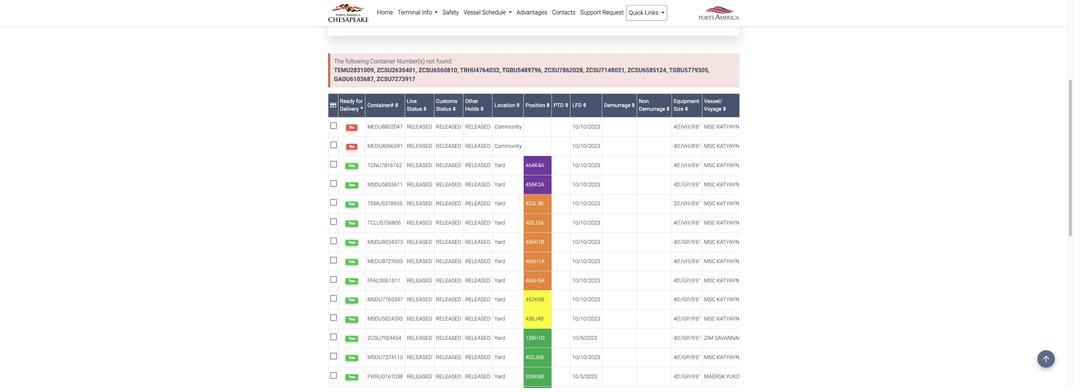 Task type: vqa. For each thing, say whether or not it's contained in the screenshot.
KATYAYNI/333R for 464K4A
yes



Task type: describe. For each thing, give the bounding box(es) containing it.
msc for 456k1b
[[704, 239, 716, 245]]

zcsu2635401,
[[377, 67, 417, 74]]

gaou6103687,
[[334, 76, 375, 83]]

vessel/ voyage
[[704, 98, 723, 112]]

yes for tcnu7816162
[[349, 163, 355, 168]]

limit
[[540, 6, 550, 12]]

medu8727600
[[368, 258, 403, 265]]

non demurrage
[[639, 98, 667, 112]]

maersk
[[704, 374, 725, 380]]

msc katyayni/333r for 456k2a
[[704, 182, 755, 188]]

size
[[674, 106, 684, 112]]

have a question? submit your ticket online on our new customer support request page and get immediate help.
[[345, 16, 625, 23]]

trhu4764032,
[[460, 67, 501, 74]]

10/10/2023 for 452k6b
[[573, 297, 601, 303]]

tcnu7816162
[[368, 162, 402, 169]]

medu8802047
[[368, 124, 403, 130]]

40'/vh/9'6" for 466h1a
[[674, 258, 700, 265]]

msc katyayni/333r for 433l3b
[[704, 201, 755, 207]]

10/9/2023
[[573, 335, 598, 342]]

advantages link
[[514, 5, 550, 20]]

zcsu7148031,
[[586, 67, 626, 74]]

40'/gp/9'6" for 456j4b
[[674, 316, 700, 322]]

1 vertical spatial support
[[507, 16, 527, 23]]

line
[[407, 98, 417, 104]]

yard for 158h1d
[[495, 335, 505, 342]]

advantages
[[517, 9, 548, 16]]

sort image inside container# link
[[395, 103, 399, 108]]

yard for 456j4b
[[495, 316, 505, 322]]

40'/gp/9'6" for 402j6b
[[674, 354, 700, 361]]

contacts
[[552, 9, 576, 16]]

question?
[[364, 16, 388, 23]]

contacts link
[[550, 5, 578, 20]]

msdu5833611
[[368, 182, 403, 188]]

466h1a
[[526, 258, 545, 265]]

40'/vh/8'6"
[[674, 143, 700, 149]]

msc for 402j6b
[[704, 354, 716, 361]]

savannah/18w
[[715, 335, 755, 342]]

submit
[[389, 16, 407, 23]]

community for medu4066591
[[495, 143, 522, 149]]

msc for 466h5a
[[704, 278, 716, 284]]

yard for 452k6b
[[495, 297, 505, 303]]

zcsu7862028,
[[544, 67, 585, 74]]

sort image right the voyage
[[723, 107, 727, 112]]

the
[[334, 58, 344, 65]]

help.
[[613, 16, 625, 23]]

yard for 456k2a
[[495, 182, 505, 188]]

zcsu6560810,
[[419, 67, 459, 74]]

zim
[[704, 335, 714, 342]]

yard for 433l3b
[[495, 201, 505, 207]]

sort up image
[[360, 107, 364, 112]]

for
[[356, 98, 363, 104]]

402j6b
[[526, 354, 544, 361]]

status for line
[[407, 106, 422, 112]]

vessel schedule
[[464, 9, 508, 16]]

433l3b
[[526, 201, 544, 207]]

home link
[[375, 5, 396, 20]]

katyayni/333r for 402j2a
[[717, 220, 755, 226]]

40'/vh/9'6" for 402j2a
[[674, 220, 700, 226]]

terminal info
[[398, 9, 434, 16]]

online
[[436, 16, 451, 23]]

ready
[[340, 98, 355, 104]]

msc for 464k4a
[[704, 162, 716, 169]]

10/10/2023 for 456k1b
[[573, 239, 601, 245]]

home
[[377, 9, 393, 16]]

katyayni/333r for 466h5a
[[717, 278, 755, 284]]

msc for 456j4b
[[704, 316, 716, 322]]

sort image inside location link
[[517, 103, 520, 108]]

customs status
[[436, 98, 458, 112]]

following
[[345, 58, 369, 65]]

msc katyayni/333r for 456k1b
[[704, 239, 755, 245]]

ptd
[[554, 102, 565, 108]]

1 40'/vh/9'6" from the top
[[674, 124, 700, 130]]

lfd link
[[573, 102, 587, 108]]

40'/gp/9'6" for 158h1d
[[674, 335, 700, 342]]

delivery
[[340, 106, 359, 112]]

vessel schedule link
[[462, 5, 514, 20]]

yes for fwru0161038
[[349, 375, 355, 380]]

yard for 306k6b
[[495, 374, 505, 380]]

2 10/10/2023 from the top
[[573, 143, 601, 149]]

msc for 452k6b
[[704, 297, 716, 303]]

zcsu6585124,
[[628, 67, 668, 74]]

tgbu5779305,
[[669, 67, 710, 74]]

msc katyayni/333r for 402j2a
[[704, 220, 755, 226]]

demurrage link
[[604, 102, 635, 108]]

yes for tclu5756806
[[349, 221, 355, 226]]

10/10/2023 for 464k4a
[[573, 162, 601, 169]]

sort image inside lfd link
[[583, 103, 587, 108]]

community for medu8802047
[[495, 124, 522, 130]]

other holds
[[465, 98, 481, 112]]

container#
[[368, 102, 395, 108]]

10/10/2023 for 466h1a
[[573, 258, 601, 265]]

location link
[[495, 102, 520, 108]]

vessel/
[[704, 98, 722, 104]]

464k4a
[[526, 162, 544, 169]]

2 katyayni/333r from the top
[[717, 143, 755, 149]]

yukon/333e
[[727, 374, 758, 380]]

zim savannah/18w
[[704, 335, 755, 342]]

msdu7765347
[[368, 297, 403, 303]]

40'/gp/9'6" for 466h5a
[[674, 278, 700, 284]]

line status
[[407, 98, 424, 112]]

yard for 456k1b
[[495, 239, 505, 245]]

10/10/2023 for 456k2a
[[573, 182, 601, 188]]

katyayni/333r for 464k4a
[[717, 162, 755, 169]]

1 vertical spatial request
[[529, 16, 550, 23]]

links
[[645, 9, 659, 16]]

get
[[576, 16, 583, 23]]

yes for temu5378935
[[349, 202, 355, 207]]

demurrage inside the non demurrage
[[639, 106, 665, 112]]

katyayni/333r for 456k1b
[[717, 239, 755, 245]]

position
[[526, 102, 547, 108]]

on
[[452, 16, 458, 23]]

msc katyayni/333r for 402j6b
[[704, 354, 755, 361]]

sort image right the holds
[[481, 107, 484, 112]]

456j4b
[[526, 316, 544, 322]]

support request
[[581, 9, 624, 16]]

the following container number(s) not found: temu2831009, zcsu2635401, zcsu6560810, trhu4764032, tgbu5489796, zcsu7862028, zcsu7148031, zcsu6585124, tgbu5779305, gaou6103687, zcsu7273917
[[334, 58, 710, 83]]

location
[[495, 102, 517, 108]]

container
[[370, 58, 396, 65]]

yes for zcsu7924454
[[349, 336, 355, 341]]

msc for 456k2a
[[704, 182, 716, 188]]

402j2a
[[526, 220, 544, 226]]

customs
[[436, 98, 458, 104]]

40'/gp/9'6" for 456k1b
[[674, 239, 700, 245]]

your
[[409, 16, 419, 23]]

0 horizontal spatial demurrage
[[604, 102, 632, 108]]



Task type: locate. For each thing, give the bounding box(es) containing it.
page
[[551, 16, 563, 23]]

yes left msdu8034373
[[349, 240, 355, 245]]

temu5378935
[[368, 201, 403, 207]]

sort image left 'ptd'
[[547, 103, 550, 108]]

msc katyayni/333r for 466h5a
[[704, 278, 755, 284]]

equipment
[[674, 98, 699, 104]]

yard for 466h5a
[[495, 278, 505, 284]]

40'/gp/9'6" for 306k6b
[[674, 374, 700, 380]]

yes left tclu5756806
[[349, 221, 355, 226]]

8 msc katyayni/333r from the top
[[704, 258, 755, 265]]

no
[[349, 125, 354, 130], [349, 144, 354, 149]]

0 vertical spatial request
[[603, 9, 624, 16]]

katyayni/333r
[[717, 124, 755, 130], [717, 143, 755, 149], [717, 162, 755, 169], [717, 182, 755, 188], [717, 201, 755, 207], [717, 220, 755, 226], [717, 239, 755, 245], [717, 258, 755, 265], [717, 278, 755, 284], [717, 297, 755, 303], [717, 316, 755, 322], [717, 354, 755, 361]]

40'/vh/9'6" for 464k4a
[[674, 162, 700, 169]]

sort image down 'equipment'
[[685, 107, 689, 112]]

yes for medu8727600
[[349, 259, 355, 264]]

customer
[[481, 16, 506, 23]]

yes left tcnu7816162
[[349, 163, 355, 168]]

12 katyayni/333r from the top
[[717, 354, 755, 361]]

8 10/10/2023 from the top
[[573, 258, 601, 265]]

2 msc from the top
[[704, 143, 716, 149]]

request up help. on the right of the page
[[603, 9, 624, 16]]

1 yes from the top
[[349, 163, 355, 168]]

10 10/10/2023 from the top
[[573, 297, 601, 303]]

6 40'/gp/9'6" from the top
[[674, 335, 700, 342]]

3 40'/gp/9'6" from the top
[[674, 278, 700, 284]]

10/10/2023 for 456j4b
[[573, 316, 601, 322]]

0 vertical spatial support
[[581, 9, 601, 16]]

10/10/2023 for 402j2a
[[573, 220, 601, 226]]

2 yard from the top
[[495, 182, 505, 188]]

11 katyayni/333r from the top
[[717, 316, 755, 322]]

sort image left lfd
[[565, 103, 569, 108]]

yes for ffau3061511
[[349, 279, 355, 284]]

ffau3061511
[[368, 278, 401, 284]]

yard left 402j6b at bottom
[[495, 354, 505, 361]]

yard left 402j2a
[[495, 220, 505, 226]]

3 10/10/2023 from the top
[[573, 162, 601, 169]]

no left medu4066591 on the top of page
[[349, 144, 354, 149]]

2 status from the left
[[436, 106, 451, 112]]

1 horizontal spatial demurrage
[[639, 106, 665, 112]]

1 horizontal spatial status
[[436, 106, 451, 112]]

40'/gp/9'6" for 452k6b
[[674, 297, 700, 303]]

11 msc from the top
[[704, 316, 716, 322]]

msc katyayni/333r for 452k6b
[[704, 297, 755, 303]]

demurrage left non
[[604, 102, 632, 108]]

1 horizontal spatial support
[[581, 9, 601, 16]]

4 msc katyayni/333r from the top
[[704, 182, 755, 188]]

community
[[495, 124, 522, 130], [495, 143, 522, 149]]

6 katyayni/333r from the top
[[717, 220, 755, 226]]

4 yard from the top
[[495, 220, 505, 226]]

5 katyayni/333r from the top
[[717, 201, 755, 207]]

40'/gp/9'6"
[[674, 182, 700, 188], [674, 239, 700, 245], [674, 278, 700, 284], [674, 297, 700, 303], [674, 316, 700, 322], [674, 335, 700, 342], [674, 354, 700, 361], [674, 374, 700, 380]]

voyage
[[704, 106, 722, 112]]

306k6b
[[526, 374, 544, 380]]

no for medu4066591
[[349, 144, 354, 149]]

10/10/2023 for 433l3b
[[573, 201, 601, 207]]

0 vertical spatial community
[[495, 124, 522, 130]]

yard left 456k1b
[[495, 239, 505, 245]]

4 yes from the top
[[349, 221, 355, 226]]

ptd link
[[554, 102, 569, 108]]

11 10/10/2023 from the top
[[573, 316, 601, 322]]

no for medu8802047
[[349, 125, 354, 130]]

yes left fwru0161038
[[349, 375, 355, 380]]

yes left msdu7374110
[[349, 356, 355, 360]]

yard left "466h1a"
[[495, 258, 505, 265]]

yard left 452k6b
[[495, 297, 505, 303]]

yes for msdu7765347
[[349, 298, 355, 303]]

1 community from the top
[[495, 124, 522, 130]]

12 msc from the top
[[704, 354, 716, 361]]

2 no from the top
[[349, 144, 354, 149]]

schedule
[[482, 9, 506, 16]]

4 40'/vh/9'6" from the top
[[674, 258, 700, 265]]

sort image inside ptd link
[[565, 103, 569, 108]]

50
[[556, 6, 562, 12]]

10 katyayni/333r from the top
[[717, 297, 755, 303]]

12 10/10/2023 from the top
[[573, 354, 601, 361]]

8 yes from the top
[[349, 298, 355, 303]]

sort image left size
[[667, 107, 670, 112]]

6 10/10/2023 from the top
[[573, 220, 601, 226]]

yes left msdu5833611
[[349, 183, 355, 187]]

sort image
[[565, 103, 569, 108], [583, 103, 587, 108], [453, 107, 456, 112], [685, 107, 689, 112]]

7 10/10/2023 from the top
[[573, 239, 601, 245]]

zcsu7273917
[[377, 76, 416, 83]]

sort image left line in the top of the page
[[395, 103, 399, 108]]

1 40'/gp/9'6" from the top
[[674, 182, 700, 188]]

452k6b
[[526, 297, 544, 303]]

msc for 466h1a
[[704, 258, 716, 265]]

info
[[422, 9, 432, 16]]

9 10/10/2023 from the top
[[573, 278, 601, 284]]

sort image left customs status
[[424, 107, 427, 112]]

2 40'/gp/9'6" from the top
[[674, 239, 700, 245]]

temu2831009,
[[334, 67, 376, 74]]

support down 'advantages'
[[507, 16, 527, 23]]

1 msc from the top
[[704, 124, 716, 130]]

yard left 433l3b on the bottom of page
[[495, 201, 505, 207]]

1 horizontal spatial request
[[603, 9, 624, 16]]

msdu5824395
[[368, 316, 403, 322]]

msdu7374110
[[368, 354, 403, 361]]

credit card image
[[330, 103, 336, 108]]

10/10/2023 for 402j6b
[[573, 354, 601, 361]]

yes left msdu7765347
[[349, 298, 355, 303]]

4 40'/gp/9'6" from the top
[[674, 297, 700, 303]]

3 msc katyayni/333r from the top
[[704, 162, 755, 169]]

yard left 464k4a
[[495, 162, 505, 169]]

yard for 402j6b
[[495, 354, 505, 361]]

status inside line status
[[407, 106, 422, 112]]

a
[[359, 16, 362, 23]]

sort image down customs
[[453, 107, 456, 112]]

12 yard from the top
[[495, 374, 505, 380]]

request down 'advantages'
[[529, 16, 550, 23]]

0 vertical spatial no
[[349, 125, 354, 130]]

number(s)
[[397, 58, 425, 65]]

katyayni/333r for 402j6b
[[717, 354, 755, 361]]

2 msc katyayni/333r from the top
[[704, 143, 755, 149]]

1 msc katyayni/333r from the top
[[704, 124, 755, 130]]

3 yes from the top
[[349, 202, 355, 207]]

immediate
[[585, 16, 612, 23]]

11 msc katyayni/333r from the top
[[704, 316, 755, 322]]

position link
[[526, 102, 550, 108]]

fwru0161038
[[368, 374, 403, 380]]

sort image inside position link
[[547, 103, 550, 108]]

yes left zcsu7924454
[[349, 336, 355, 341]]

katyayni/333r for 456j4b
[[717, 316, 755, 322]]

yes left temu5378935
[[349, 202, 355, 207]]

466h5a
[[526, 278, 545, 284]]

1 vertical spatial community
[[495, 143, 522, 149]]

10 yes from the top
[[349, 336, 355, 341]]

6 yes from the top
[[349, 259, 355, 264]]

yard for 464k4a
[[495, 162, 505, 169]]

9 yard from the top
[[495, 316, 505, 322]]

yard left 306k6b
[[495, 374, 505, 380]]

7 msc katyayni/333r from the top
[[704, 239, 755, 245]]

maersk yukon/333e
[[704, 374, 758, 380]]

yes for msdu8034373
[[349, 240, 355, 245]]

safety
[[443, 9, 459, 16]]

msc for 402j2a
[[704, 220, 716, 226]]

10 yard from the top
[[495, 335, 505, 342]]

tgbu5489796,
[[502, 67, 543, 74]]

3 katyayni/333r from the top
[[717, 162, 755, 169]]

non
[[639, 98, 649, 104]]

2 community from the top
[[495, 143, 522, 149]]

sort image left position
[[517, 103, 520, 108]]

equipment size
[[674, 98, 699, 112]]

msc katyayni/333r for 456j4b
[[704, 316, 755, 322]]

yard left 466h5a
[[495, 278, 505, 284]]

quick
[[629, 9, 644, 16]]

4 msc from the top
[[704, 182, 716, 188]]

10 msc from the top
[[704, 297, 716, 303]]

status down customs
[[436, 106, 451, 112]]

ticket
[[421, 16, 434, 23]]

katyayni/333r for 433l3b
[[717, 201, 755, 207]]

9 katyayni/333r from the top
[[717, 278, 755, 284]]

10 msc katyayni/333r from the top
[[704, 297, 755, 303]]

5 yard from the top
[[495, 239, 505, 245]]

safety link
[[440, 5, 462, 20]]

FWRU0161038, ZCSU7924454, TEMU2831009, ZCSU2635401, MEDU8727600, MSDU7765347, MSDU5833611, FCIU9061666, FFAU3061511, TEMU5378935, ZCSU6560810, TRHU4764032, TGBU5489796, ZCSU7862028, ZCSU7148031, ZCSU6585124, TGBU5779305, GAOU6103687, ZCSU7273917, MSDU8034373, MEDU8802047, MSDU5824395, TCLU5756806, MSDU7374110, TCNU7816162, MEDU4066591 text field
[[540, 0, 654, 1]]

1 vertical spatial no
[[349, 144, 354, 149]]

yes left msdu5824395
[[349, 317, 355, 322]]

demurrage down non
[[639, 106, 665, 112]]

7 katyayni/333r from the top
[[717, 239, 755, 245]]

456k1b
[[526, 239, 544, 245]]

yes for msdu7374110
[[349, 356, 355, 360]]

msc
[[704, 124, 716, 130], [704, 143, 716, 149], [704, 162, 716, 169], [704, 182, 716, 188], [704, 201, 716, 207], [704, 220, 716, 226], [704, 239, 716, 245], [704, 258, 716, 265], [704, 278, 716, 284], [704, 297, 716, 303], [704, 316, 716, 322], [704, 354, 716, 361]]

yes left ffau3061511 at left bottom
[[349, 279, 355, 284]]

2 40'/vh/9'6" from the top
[[674, 162, 700, 169]]

other
[[465, 98, 478, 104]]

yard left 158h1d
[[495, 335, 505, 342]]

0 horizontal spatial request
[[529, 16, 550, 23]]

yes left medu8727600
[[349, 259, 355, 264]]

support up immediate
[[581, 9, 601, 16]]

12 msc katyayni/333r from the top
[[704, 354, 755, 361]]

5 10/10/2023 from the top
[[573, 201, 601, 207]]

holds
[[465, 106, 479, 112]]

1 yard from the top
[[495, 162, 505, 169]]

1 status from the left
[[407, 106, 422, 112]]

yard left 456j4b
[[495, 316, 505, 322]]

vessel
[[464, 9, 481, 16]]

yes for msdu5824395
[[349, 317, 355, 322]]

found:
[[436, 58, 453, 65]]

lfd
[[573, 102, 583, 108]]

0 horizontal spatial status
[[407, 106, 422, 112]]

yes for msdu5833611
[[349, 183, 355, 187]]

terminal
[[398, 9, 421, 16]]

7 yard from the top
[[495, 278, 505, 284]]

msc katyayni/333r for 466h1a
[[704, 258, 755, 265]]

zcsu7924454
[[368, 335, 402, 342]]

terminal info link
[[396, 5, 440, 20]]

status for customs
[[436, 106, 451, 112]]

1 no from the top
[[349, 125, 354, 130]]

tclu5756806
[[368, 220, 401, 226]]

1 katyayni/333r from the top
[[717, 124, 755, 130]]

7 40'/gp/9'6" from the top
[[674, 354, 700, 361]]

9 msc katyayni/333r from the top
[[704, 278, 755, 284]]

6 yard from the top
[[495, 258, 505, 265]]

11 yes from the top
[[349, 356, 355, 360]]

9 msc from the top
[[704, 278, 716, 284]]

support request link
[[578, 5, 626, 20]]

1 10/10/2023 from the top
[[573, 124, 601, 130]]

msc katyayni/333r for 464k4a
[[704, 162, 755, 169]]

new
[[469, 16, 480, 23]]

456k2a
[[526, 182, 544, 188]]

sort image left non
[[632, 103, 635, 108]]

released
[[407, 124, 432, 130], [436, 124, 462, 130], [465, 124, 491, 130], [407, 143, 432, 149], [436, 143, 462, 149], [465, 143, 491, 149], [407, 162, 432, 169], [436, 162, 462, 169], [465, 162, 491, 169], [407, 182, 432, 188], [436, 182, 462, 188], [465, 182, 491, 188], [407, 201, 432, 207], [436, 201, 462, 207], [465, 201, 491, 207], [407, 220, 432, 226], [436, 220, 462, 226], [465, 220, 491, 226], [407, 239, 432, 245], [436, 239, 462, 245], [465, 239, 491, 245], [407, 258, 432, 265], [436, 258, 462, 265], [465, 258, 491, 265], [407, 278, 432, 284], [436, 278, 462, 284], [465, 278, 491, 284], [407, 297, 432, 303], [436, 297, 462, 303], [465, 297, 491, 303], [407, 316, 432, 322], [436, 316, 462, 322], [465, 316, 491, 322], [407, 335, 432, 342], [436, 335, 462, 342], [465, 335, 491, 342], [407, 354, 432, 361], [436, 354, 462, 361], [465, 354, 491, 361], [407, 374, 432, 380], [436, 374, 462, 380], [465, 374, 491, 380]]

11 yard from the top
[[495, 354, 505, 361]]

yard left 456k2a on the top
[[495, 182, 505, 188]]

6 msc katyayni/333r from the top
[[704, 220, 755, 226]]

limit to 50
[[540, 6, 562, 12]]

6 msc from the top
[[704, 220, 716, 226]]

5 yes from the top
[[349, 240, 355, 245]]

2 yes from the top
[[349, 183, 355, 187]]

and
[[565, 16, 574, 23]]

40'/vh/9'6"
[[674, 124, 700, 130], [674, 162, 700, 169], [674, 220, 700, 226], [674, 258, 700, 265]]

no down delivery
[[349, 125, 354, 130]]

msdu8034373
[[368, 239, 403, 245]]

5 40'/gp/9'6" from the top
[[674, 316, 700, 322]]

4 katyayni/333r from the top
[[717, 182, 755, 188]]

demurrage
[[604, 102, 632, 108], [639, 106, 665, 112]]

5 msc katyayni/333r from the top
[[704, 201, 755, 207]]

yard for 466h1a
[[495, 258, 505, 265]]

quick links
[[629, 9, 660, 16]]

status inside customs status
[[436, 106, 451, 112]]

yard for 402j2a
[[495, 220, 505, 226]]

katyayni/333r for 456k2a
[[717, 182, 755, 188]]

quick links link
[[626, 5, 667, 21]]

0 horizontal spatial support
[[507, 16, 527, 23]]

12 yes from the top
[[349, 375, 355, 380]]

msc for 433l3b
[[704, 201, 716, 207]]

4 10/10/2023 from the top
[[573, 182, 601, 188]]

katyayni/333r for 466h1a
[[717, 258, 755, 265]]

our
[[460, 16, 468, 23]]

status down line in the top of the page
[[407, 106, 422, 112]]

sort image right ptd link
[[583, 103, 587, 108]]

sort image inside demurrage link
[[632, 103, 635, 108]]

8 yard from the top
[[495, 297, 505, 303]]

7 msc from the top
[[704, 239, 716, 245]]

3 40'/vh/9'6" from the top
[[674, 220, 700, 226]]

not
[[426, 58, 435, 65]]

3 yard from the top
[[495, 201, 505, 207]]

3 msc from the top
[[704, 162, 716, 169]]

8 40'/gp/9'6" from the top
[[674, 374, 700, 380]]

medu4066591
[[368, 143, 403, 149]]

ready for delivery
[[340, 98, 363, 112]]

5 msc from the top
[[704, 201, 716, 207]]

8 katyayni/333r from the top
[[717, 258, 755, 265]]

158h1d
[[526, 335, 545, 342]]

9 yes from the top
[[349, 317, 355, 322]]

sort image
[[395, 103, 399, 108], [517, 103, 520, 108], [547, 103, 550, 108], [632, 103, 635, 108], [424, 107, 427, 112], [481, 107, 484, 112], [667, 107, 670, 112], [723, 107, 727, 112]]

8 msc from the top
[[704, 258, 716, 265]]

have
[[345, 16, 358, 23]]

7 yes from the top
[[349, 279, 355, 284]]

40'/gp/9'6" for 456k2a
[[674, 182, 700, 188]]

katyayni/333r for 452k6b
[[717, 297, 755, 303]]

10/10/2023 for 466h5a
[[573, 278, 601, 284]]

go to top image
[[1038, 350, 1055, 368]]



